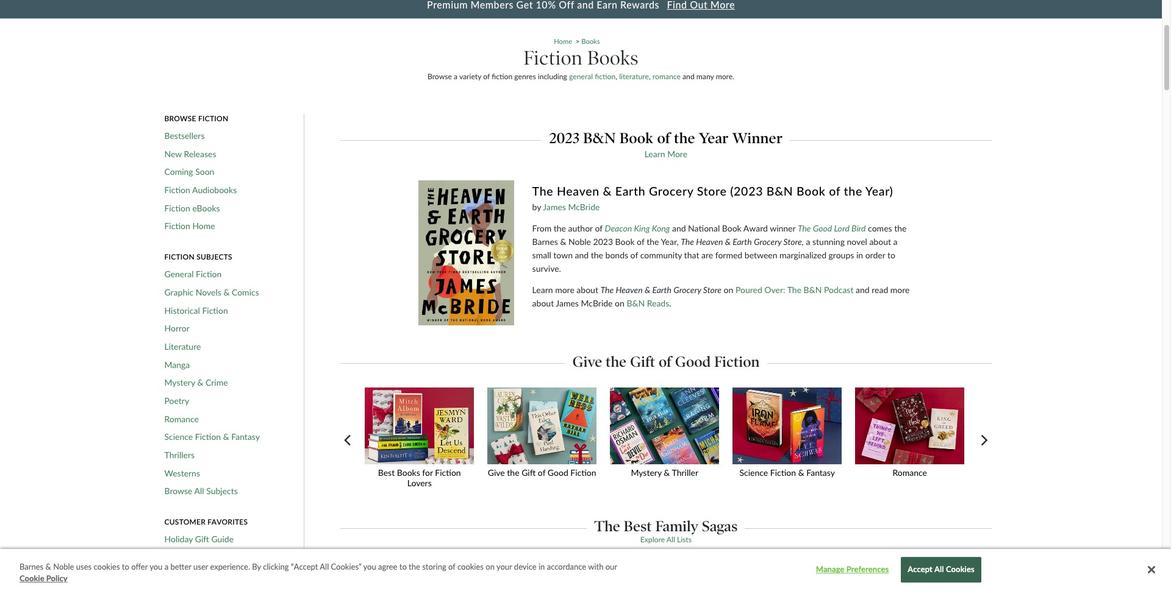 Task type: locate. For each thing, give the bounding box(es) containing it.
1 horizontal spatial science fiction & fantasy link
[[729, 388, 851, 486]]

2 vertical spatial about
[[532, 298, 554, 309]]

manage
[[816, 565, 845, 575]]

1 horizontal spatial ,
[[649, 72, 651, 81]]

the up by
[[532, 184, 554, 198]]

0 horizontal spatial you
[[150, 562, 162, 572]]

book inside 2023 b&n book of the year winner learn more
[[620, 130, 654, 147]]

mystery & crime
[[164, 378, 228, 388]]

explore
[[640, 536, 665, 545]]

subjects up 'general fiction'
[[197, 253, 232, 262]]

grocery down 'that'
[[674, 285, 701, 295]]

mystery left thriller
[[631, 468, 662, 478]]

a left variety
[[454, 72, 458, 81]]

2 more from the left
[[891, 285, 910, 295]]

1 horizontal spatial fiction
[[595, 72, 616, 81]]

poetry link
[[164, 396, 189, 407]]

2 horizontal spatial good
[[813, 223, 832, 234]]

0 vertical spatial barnes
[[532, 237, 558, 247]]

heaven up b&n reads link
[[616, 285, 643, 295]]

the inside the heaven & earth grocery store (2023 b&n book of the year) by james mcbride
[[532, 184, 554, 198]]

are
[[702, 250, 713, 261]]

0 horizontal spatial science fiction & fantasy
[[164, 432, 260, 442]]

the right over:
[[787, 285, 802, 295]]

1 horizontal spatial barnes
[[532, 237, 558, 247]]

2 vertical spatial books
[[397, 468, 420, 478]]

heaven for store
[[557, 184, 600, 198]]

on inside barnes & noble uses cookies to offer you a better user experience. by clicking "accept all cookies" you agree to the storing of cookies on your device in accordance with our cookie policy
[[486, 562, 495, 572]]

1 horizontal spatial mystery
[[631, 468, 662, 478]]

in inside barnes & noble uses cookies to offer you a better user experience. by clicking "accept all cookies" you agree to the storing of cookies on your device in accordance with our cookie policy
[[539, 562, 545, 572]]

1 vertical spatial gift
[[522, 468, 536, 478]]

mystery
[[164, 378, 195, 388], [631, 468, 662, 478]]

1 horizontal spatial best
[[624, 518, 652, 536]]

1 horizontal spatial noble
[[569, 237, 591, 247]]

1 vertical spatial top
[[208, 571, 222, 581]]

1 vertical spatial home
[[192, 221, 215, 231]]

2 horizontal spatial to
[[888, 250, 896, 261]]

all inside the best family sagas explore all lists
[[667, 536, 675, 545]]

a stunning novel about a small town and the bonds of community that are formed between marginalized groups in order to survive.
[[532, 237, 898, 274]]

fiction left genres
[[492, 72, 513, 81]]

0 vertical spatial mystery
[[164, 378, 195, 388]]

100
[[200, 553, 215, 563], [224, 571, 239, 581]]

& inside 'comes the barnes & noble 2023 book of the year,'
[[560, 237, 566, 247]]

crime
[[206, 378, 228, 388]]

science
[[164, 432, 193, 442], [740, 468, 768, 478]]

1 vertical spatial in
[[539, 562, 545, 572]]

2 vertical spatial good
[[548, 468, 568, 478]]

1 vertical spatial earth
[[733, 237, 752, 247]]

cookies
[[946, 565, 975, 575]]

browse inside browse all subjects link
[[164, 486, 192, 497]]

explore all lists link
[[640, 536, 692, 545]]

1 vertical spatial grocery
[[754, 237, 782, 247]]

0 vertical spatial science fiction & fantasy
[[164, 432, 260, 442]]

barnes down from
[[532, 237, 558, 247]]

1 horizontal spatial romance
[[893, 468, 927, 478]]

on left b&n reads link
[[615, 298, 625, 309]]

0 horizontal spatial top
[[184, 553, 198, 563]]

comics
[[232, 287, 259, 298]]

grocery
[[649, 184, 694, 198], [754, 237, 782, 247], [674, 285, 701, 295]]

1 vertical spatial browse
[[164, 114, 196, 123]]

barnes
[[532, 237, 558, 247], [20, 562, 43, 572]]

about inside the a stunning novel about a small town and the bonds of community that are formed between marginalized groups in order to survive.
[[870, 237, 891, 247]]

you right offer
[[150, 562, 162, 572]]

and left many
[[683, 72, 695, 81]]

,
[[616, 72, 617, 81], [649, 72, 651, 81]]

all inside button
[[935, 565, 944, 575]]

1 horizontal spatial cookies
[[458, 562, 484, 572]]

1 vertical spatial james
[[556, 298, 579, 309]]

grocery inside the heaven & earth grocery store (2023 b&n book of the year) by james mcbride
[[649, 184, 694, 198]]

1 vertical spatial science fiction & fantasy
[[740, 468, 835, 478]]

winner
[[770, 223, 796, 234]]

100 left by
[[224, 571, 239, 581]]

cookie policy link
[[20, 574, 67, 586]]

policy
[[46, 574, 67, 584]]

0 vertical spatial books
[[582, 37, 600, 45]]

1 horizontal spatial you
[[363, 562, 376, 572]]

books up fiction books browse a variety of fiction genres including general fiction , literature , romance and many more.
[[582, 37, 600, 45]]

1 horizontal spatial learn
[[645, 149, 665, 159]]

store,
[[784, 237, 804, 247]]

general fiction link
[[569, 72, 616, 81]]

all
[[194, 486, 204, 497], [667, 536, 675, 545], [320, 562, 329, 572], [935, 565, 944, 575]]

genres
[[515, 72, 536, 81]]

0 horizontal spatial on
[[486, 562, 495, 572]]

2 you from the left
[[363, 562, 376, 572]]

accept all cookies
[[908, 565, 975, 575]]

browse down the 'westerns' link
[[164, 486, 192, 497]]

mcbride
[[568, 202, 600, 212], [581, 298, 613, 309]]

browse inside fiction books browse a variety of fiction genres including general fiction , literature , romance and many more.
[[428, 72, 452, 81]]

the
[[674, 130, 695, 147], [844, 184, 863, 198], [554, 223, 566, 234], [895, 223, 907, 234], [647, 237, 659, 247], [591, 250, 603, 261], [606, 353, 627, 371], [507, 468, 520, 478], [409, 562, 420, 572]]

to left offer
[[122, 562, 129, 572]]

0 horizontal spatial barnes
[[20, 562, 43, 572]]

subjects up favorites
[[206, 486, 238, 497]]

1 horizontal spatial gift
[[522, 468, 536, 478]]

literature
[[164, 342, 201, 352]]

about inside the and read more about james mcbride on
[[532, 298, 554, 309]]

.
[[669, 298, 671, 309]]

0 horizontal spatial fantasy
[[231, 432, 260, 442]]

1 horizontal spatial science fiction & fantasy
[[740, 468, 835, 478]]

1 horizontal spatial science
[[740, 468, 768, 478]]

0 horizontal spatial 100
[[200, 553, 215, 563]]

heaven up james mcbride link
[[557, 184, 600, 198]]

2 fiction from the left
[[595, 72, 616, 81]]

browse all subjects
[[164, 486, 238, 497]]

0 horizontal spatial about
[[532, 298, 554, 309]]

james down survive.
[[556, 298, 579, 309]]

earth for store,
[[733, 237, 752, 247]]

earth down award
[[733, 237, 752, 247]]

more down survive.
[[555, 285, 575, 295]]

store
[[697, 184, 727, 198], [703, 285, 722, 295]]

cookie
[[20, 574, 44, 584]]

&
[[603, 184, 612, 198], [560, 237, 566, 247], [725, 237, 731, 247], [645, 285, 650, 295], [224, 287, 230, 298], [197, 378, 203, 388], [223, 432, 229, 442], [664, 468, 670, 478], [798, 468, 805, 478], [45, 562, 51, 572], [188, 571, 194, 581]]

poured
[[736, 285, 762, 295]]

thriller
[[672, 468, 699, 478]]

thrillers link
[[164, 450, 195, 461]]

2 vertical spatial browse
[[164, 486, 192, 497]]

all right "accept
[[320, 562, 329, 572]]

b&n reads .
[[627, 298, 671, 309]]

and left 'read'
[[856, 285, 870, 295]]

to right agree
[[399, 562, 407, 572]]

historical fiction link
[[164, 305, 228, 316]]

the best family sagas explore all lists
[[595, 518, 738, 545]]

mystery inside the mystery & thriller link
[[631, 468, 662, 478]]

0 horizontal spatial romance link
[[164, 414, 199, 425]]

0 vertical spatial 2023
[[549, 130, 580, 147]]

all left lists
[[667, 536, 675, 545]]

james inside the and read more about james mcbride on
[[556, 298, 579, 309]]

0 vertical spatial about
[[870, 237, 891, 247]]

top inside teens & ya top 100 link
[[208, 571, 222, 581]]

mcbride left b&n reads link
[[581, 298, 613, 309]]

mystery inside mystery & crime 'link'
[[164, 378, 195, 388]]

1 horizontal spatial 2023
[[593, 237, 613, 247]]

manga
[[164, 360, 190, 370]]

0 vertical spatial give
[[573, 353, 602, 371]]

1 fiction from the left
[[492, 72, 513, 81]]

to right order
[[888, 250, 896, 261]]

store left (2023 at the right of page
[[697, 184, 727, 198]]

literature link
[[164, 342, 201, 352]]

0 horizontal spatial mystery
[[164, 378, 195, 388]]

grocery up between
[[754, 237, 782, 247]]

town
[[554, 250, 573, 261]]

b&n top 100 link
[[164, 553, 215, 563]]

of inside the heaven & earth grocery store (2023 b&n book of the year) by james mcbride
[[829, 184, 841, 198]]

books for fiction
[[587, 46, 639, 70]]

a up marginalized
[[806, 237, 810, 247]]

give
[[573, 353, 602, 371], [488, 468, 505, 478]]

you left agree
[[363, 562, 376, 572]]

the heaven & earth grocery store (2023 b&n book of the year) image
[[419, 181, 515, 326]]

mcbride up author
[[568, 202, 600, 212]]

100 up teens & ya top 100
[[200, 553, 215, 563]]

mystery down manga link
[[164, 378, 195, 388]]

1 vertical spatial about
[[577, 285, 598, 295]]

0 horizontal spatial 2023
[[549, 130, 580, 147]]

earth inside the heaven & earth grocery store (2023 b&n book of the year) by james mcbride
[[615, 184, 646, 198]]

for
[[422, 468, 433, 478]]

0 horizontal spatial heaven
[[557, 184, 600, 198]]

barnes & noble uses cookies to offer you a better user experience. by clicking "accept all cookies" you agree to the storing of cookies on your device in accordance with our cookie policy
[[20, 562, 617, 584]]

books inside fiction books browse a variety of fiction genres including general fiction , literature , romance and many more.
[[587, 46, 639, 70]]

of inside 2023 b&n book of the year winner learn more
[[657, 130, 670, 147]]

the inside the heaven & earth grocery store (2023 b&n book of the year) by james mcbride
[[844, 184, 863, 198]]

ya
[[196, 571, 206, 581]]

fantasy
[[231, 432, 260, 442], [807, 468, 835, 478]]

general fiction
[[164, 269, 222, 280]]

the up store,
[[798, 223, 811, 234]]

0 horizontal spatial to
[[122, 562, 129, 572]]

0 horizontal spatial ,
[[616, 72, 617, 81]]

all right accept
[[935, 565, 944, 575]]

by
[[252, 562, 261, 572]]

noble inside barnes & noble uses cookies to offer you a better user experience. by clicking "accept all cookies" you agree to the storing of cookies on your device in accordance with our cookie policy
[[53, 562, 74, 572]]

device
[[514, 562, 537, 572]]

on left your
[[486, 562, 495, 572]]

0 vertical spatial top
[[184, 553, 198, 563]]

book down deacon at the right top of the page
[[615, 237, 635, 247]]

barnes inside barnes & noble uses cookies to offer you a better user experience. by clicking "accept all cookies" you agree to the storing of cookies on your device in accordance with our cookie policy
[[20, 562, 43, 572]]

1 vertical spatial books
[[587, 46, 639, 70]]

1 , from the left
[[616, 72, 617, 81]]

1 vertical spatial 2023
[[593, 237, 613, 247]]

top right ya
[[208, 571, 222, 581]]

heaven
[[557, 184, 600, 198], [696, 237, 723, 247], [616, 285, 643, 295]]

historical fiction
[[164, 305, 228, 316]]

browse for all
[[164, 486, 192, 497]]

barnes up "cookie"
[[20, 562, 43, 572]]

stunning
[[813, 237, 845, 247]]

0 vertical spatial heaven
[[557, 184, 600, 198]]

cookies right uses
[[94, 562, 120, 572]]

and up year, on the top of page
[[672, 223, 686, 234]]

store inside the heaven & earth grocery store (2023 b&n book of the year) by james mcbride
[[697, 184, 727, 198]]

more right 'read'
[[891, 285, 910, 295]]

fiction home
[[164, 221, 215, 231]]

, left literature
[[616, 72, 617, 81]]

accept all cookies button
[[901, 558, 982, 583]]

top down holiday gift guide link
[[184, 553, 198, 563]]

2 vertical spatial gift
[[195, 534, 209, 545]]

2 vertical spatial grocery
[[674, 285, 701, 295]]

cookies left your
[[458, 562, 484, 572]]

science fiction & fantasy link
[[729, 388, 851, 486], [164, 432, 260, 443]]

fiction inside the best books for fiction lovers
[[435, 468, 461, 478]]

0 vertical spatial gift
[[630, 353, 655, 371]]

comes the barnes & noble 2023 book of the year,
[[532, 223, 907, 247]]

books up general fiction link
[[587, 46, 639, 70]]

of inside the a stunning novel about a small town and the bonds of community that are formed between marginalized groups in order to survive.
[[631, 250, 638, 261]]

noble up policy
[[53, 562, 74, 572]]

family lore image
[[769, 570, 856, 592]]

1 vertical spatial store
[[703, 285, 722, 295]]

0 horizontal spatial noble
[[53, 562, 74, 572]]

grocery down learn more link
[[649, 184, 694, 198]]

mystery & thriller
[[631, 468, 699, 478]]

heaven inside the heaven & earth grocery store (2023 b&n book of the year) by james mcbride
[[557, 184, 600, 198]]

the inside the a stunning novel about a small town and the bonds of community that are formed between marginalized groups in order to survive.
[[591, 250, 603, 261]]

1 vertical spatial good
[[675, 353, 711, 371]]

2 cookies from the left
[[458, 562, 484, 572]]

1 vertical spatial mcbride
[[581, 298, 613, 309]]

marginalized
[[780, 250, 827, 261]]

1 vertical spatial romance
[[893, 468, 927, 478]]

1 vertical spatial fantasy
[[807, 468, 835, 478]]

1 vertical spatial subjects
[[206, 486, 238, 497]]

1 horizontal spatial top
[[208, 571, 222, 581]]

coming
[[164, 167, 193, 177]]

1 vertical spatial barnes
[[20, 562, 43, 572]]

fiction ebooks
[[164, 203, 220, 213]]

barnes inside 'comes the barnes & noble 2023 book of the year,'
[[532, 237, 558, 247]]

releases
[[184, 149, 216, 159]]

offer
[[131, 562, 148, 572]]

books inside the best books for fiction lovers
[[397, 468, 420, 478]]

store down the a stunning novel about a small town and the bonds of community that are formed between marginalized groups in order to survive.
[[703, 285, 722, 295]]

in right device in the bottom of the page
[[539, 562, 545, 572]]

the up 'that'
[[681, 237, 694, 247]]

heaven up 'are'
[[696, 237, 723, 247]]

0 horizontal spatial earth
[[615, 184, 646, 198]]

books
[[582, 37, 600, 45], [587, 46, 639, 70], [397, 468, 420, 478]]

0 horizontal spatial in
[[539, 562, 545, 572]]

in down novel
[[857, 250, 863, 261]]

0 vertical spatial browse
[[428, 72, 452, 81]]

manga link
[[164, 360, 190, 370]]

the inside 2023 b&n book of the year winner learn more
[[674, 130, 695, 147]]

coming soon
[[164, 167, 214, 177]]

0 horizontal spatial learn
[[532, 285, 553, 295]]

learn left more
[[645, 149, 665, 159]]

the up our
[[595, 518, 620, 536]]

earth up the reads
[[652, 285, 672, 295]]

0 vertical spatial store
[[697, 184, 727, 198]]

book up learn more link
[[620, 130, 654, 147]]

0 vertical spatial mcbride
[[568, 202, 600, 212]]

2 horizontal spatial about
[[870, 237, 891, 247]]

1 horizontal spatial romance link
[[851, 388, 974, 486]]

literature
[[619, 72, 649, 81]]

0 vertical spatial romance
[[164, 414, 199, 424]]

0 horizontal spatial best
[[378, 468, 395, 478]]

best left 'lovers'
[[378, 468, 395, 478]]

noble down author
[[569, 237, 591, 247]]

book inside 'comes the barnes & noble 2023 book of the year,'
[[615, 237, 635, 247]]

home left books link
[[554, 37, 572, 45]]

1 vertical spatial mystery
[[631, 468, 662, 478]]

deacon king kong link
[[605, 223, 670, 234]]

mcbride inside the heaven & earth grocery store (2023 b&n book of the year) by james mcbride
[[568, 202, 600, 212]]

deacon
[[605, 223, 632, 234]]

earth up deacon king kong link
[[615, 184, 646, 198]]

1 horizontal spatial heaven
[[616, 285, 643, 295]]

heaven for store,
[[696, 237, 723, 247]]

browse left variety
[[428, 72, 452, 81]]

podcast
[[824, 285, 854, 295]]

0 horizontal spatial romance
[[164, 414, 199, 424]]

james right by
[[543, 202, 566, 212]]

on left poured
[[724, 285, 734, 295]]

top inside b&n top 100 link
[[184, 553, 198, 563]]

best up explore
[[624, 518, 652, 536]]

in inside the a stunning novel about a small town and the bonds of community that are formed between marginalized groups in order to survive.
[[857, 250, 863, 261]]

2 horizontal spatial heaven
[[696, 237, 723, 247]]

noble inside 'comes the barnes & noble 2023 book of the year,'
[[569, 237, 591, 247]]

a left better
[[165, 562, 168, 572]]

hello beautiful (oprah's book club) image
[[882, 570, 969, 592]]

romance link
[[653, 72, 681, 81]]

1 horizontal spatial on
[[615, 298, 625, 309]]

home down ebooks
[[192, 221, 215, 231]]

fiction right general
[[595, 72, 616, 81]]

and right town
[[575, 250, 589, 261]]

clicking
[[263, 562, 289, 572]]

2 vertical spatial on
[[486, 562, 495, 572]]

and
[[683, 72, 695, 81], [672, 223, 686, 234], [575, 250, 589, 261], [856, 285, 870, 295]]

2023 b&n book of the year winner learn more
[[549, 130, 783, 159]]

learn down survive.
[[532, 285, 553, 295]]

novels
[[196, 287, 221, 298]]

author
[[568, 223, 593, 234]]

home
[[554, 37, 572, 45], [192, 221, 215, 231]]

book up the good lord bird link
[[797, 184, 826, 198]]

& inside 'link'
[[197, 378, 203, 388]]

gift
[[630, 353, 655, 371], [522, 468, 536, 478], [195, 534, 209, 545]]

, left romance link in the right top of the page
[[649, 72, 651, 81]]

browse up the bestsellers
[[164, 114, 196, 123]]

and inside fiction books browse a variety of fiction genres including general fiction , literature , romance and many more.
[[683, 72, 695, 81]]

national
[[688, 223, 720, 234]]

0 horizontal spatial give
[[488, 468, 505, 478]]

book inside the heaven & earth grocery store (2023 b&n book of the year) by james mcbride
[[797, 184, 826, 198]]

cookies
[[94, 562, 120, 572], [458, 562, 484, 572]]

books left for in the left bottom of the page
[[397, 468, 420, 478]]



Task type: vqa. For each thing, say whether or not it's contained in the screenshot.
Uni
no



Task type: describe. For each thing, give the bounding box(es) containing it.
new releases
[[164, 149, 216, 159]]

& inside the heaven & earth grocery store (2023 b&n book of the year) by james mcbride
[[603, 184, 612, 198]]

teens & ya top 100 link
[[164, 571, 239, 581]]

grocery for store
[[649, 184, 694, 198]]

coming soon link
[[164, 167, 214, 177]]

general
[[569, 72, 593, 81]]

b&n inside b&n top 100 link
[[164, 553, 183, 563]]

including
[[538, 72, 567, 81]]

westerns
[[164, 468, 200, 479]]

james inside the heaven & earth grocery store (2023 b&n book of the year) by james mcbride
[[543, 202, 566, 212]]

2 , from the left
[[649, 72, 651, 81]]

book up the heaven & earth grocery store,
[[722, 223, 742, 234]]

and inside the a stunning novel about a small town and the bonds of community that are formed between marginalized groups in order to survive.
[[575, 250, 589, 261]]

0 horizontal spatial gift
[[195, 534, 209, 545]]

general fiction link
[[164, 269, 222, 280]]

about for james
[[532, 298, 554, 309]]

to inside the a stunning novel about a small town and the bonds of community that are formed between marginalized groups in order to survive.
[[888, 250, 896, 261]]

from the author of deacon king kong and national book award winner the good lord bird
[[532, 223, 866, 234]]

1 vertical spatial learn
[[532, 285, 553, 295]]

read
[[872, 285, 888, 295]]

0 vertical spatial 100
[[200, 553, 215, 563]]

mystery for mystery & crime
[[164, 378, 195, 388]]

many
[[697, 72, 714, 81]]

on inside the and read more about james mcbride on
[[615, 298, 625, 309]]

best books for fiction lovers
[[378, 468, 461, 489]]

0 horizontal spatial science
[[164, 432, 193, 442]]

2 vertical spatial earth
[[652, 285, 672, 295]]

1 you from the left
[[150, 562, 162, 572]]

mystery & crime link
[[164, 378, 228, 388]]

over:
[[765, 285, 786, 295]]

bestsellers
[[164, 131, 205, 141]]

audiobooks
[[192, 185, 237, 195]]

bonds
[[606, 250, 628, 261]]

1 vertical spatial give the gift of good fiction
[[488, 468, 596, 478]]

reads
[[647, 298, 669, 309]]

mystery for mystery & thriller
[[631, 468, 662, 478]]

graphic
[[164, 287, 194, 298]]

community
[[640, 250, 682, 261]]

2 horizontal spatial gift
[[630, 353, 655, 371]]

(2023
[[730, 184, 763, 198]]

comes
[[868, 223, 892, 234]]

0 vertical spatial good
[[813, 223, 832, 234]]

favorites
[[208, 518, 248, 527]]

b&n inside the heaven & earth grocery store (2023 b&n book of the year) by james mcbride
[[767, 184, 793, 198]]

preferences
[[847, 565, 889, 575]]

lord
[[834, 223, 850, 234]]

best inside the best family sagas explore all lists
[[624, 518, 652, 536]]

horror
[[164, 323, 190, 334]]

uses
[[76, 562, 92, 572]]

of inside fiction books browse a variety of fiction genres including general fiction , literature , romance and many more.
[[483, 72, 490, 81]]

more inside the and read more about james mcbride on
[[891, 285, 910, 295]]

the inside barnes & noble uses cookies to offer you a better user experience. by clicking "accept all cookies" you agree to the storing of cookies on your device in accordance with our cookie policy
[[409, 562, 420, 572]]

1 horizontal spatial give
[[573, 353, 602, 371]]

the inside the best family sagas explore all lists
[[595, 518, 620, 536]]

poetry
[[164, 396, 189, 406]]

teens & ya top 100
[[164, 571, 239, 581]]

our
[[606, 562, 617, 572]]

manage preferences
[[816, 565, 889, 575]]

2023 inside 2023 b&n book of the year winner learn more
[[549, 130, 580, 147]]

bestsellers link
[[164, 131, 205, 141]]

winner
[[733, 130, 783, 147]]

mcbride inside the and read more about james mcbride on
[[581, 298, 613, 309]]

small
[[532, 250, 551, 261]]

0 vertical spatial home
[[554, 37, 572, 45]]

a right novel
[[894, 237, 898, 247]]

b&n reads link
[[627, 298, 669, 309]]

teens
[[164, 571, 186, 581]]

fiction audiobooks
[[164, 185, 237, 195]]

by
[[532, 202, 541, 212]]

thrillers
[[164, 450, 195, 461]]

historical
[[164, 305, 200, 316]]

graphic novels & comics
[[164, 287, 259, 298]]

about for a
[[870, 237, 891, 247]]

romance
[[653, 72, 681, 81]]

general
[[164, 269, 194, 280]]

0 vertical spatial subjects
[[197, 253, 232, 262]]

fiction ebooks link
[[164, 203, 220, 214]]

a inside fiction books browse a variety of fiction genres including general fiction , literature , romance and many more.
[[454, 72, 458, 81]]

year)
[[866, 184, 894, 198]]

soon
[[195, 167, 214, 177]]

browse fiction
[[164, 114, 228, 123]]

the good lord bird link
[[798, 223, 866, 234]]

accept
[[908, 565, 933, 575]]

b&n inside 2023 b&n book of the year winner learn more
[[583, 130, 616, 147]]

0 horizontal spatial good
[[548, 468, 568, 478]]

user
[[193, 562, 208, 572]]

browse all subjects link
[[164, 486, 238, 497]]

variety
[[459, 72, 481, 81]]

1 vertical spatial science
[[740, 468, 768, 478]]

literature link
[[619, 72, 649, 81]]

of inside 'comes the barnes & noble 2023 book of the year,'
[[637, 237, 645, 247]]

lovers
[[407, 478, 432, 489]]

best inside the best books for fiction lovers
[[378, 468, 395, 478]]

0 horizontal spatial science fiction & fantasy link
[[164, 432, 260, 443]]

1 horizontal spatial 100
[[224, 571, 239, 581]]

better
[[170, 562, 191, 572]]

fiction inside fiction books browse a variety of fiction genres including general fiction , literature , romance and many more.
[[524, 46, 582, 70]]

lists
[[677, 536, 692, 545]]

experience.
[[210, 562, 250, 572]]

the heaven & earth grocery store,
[[681, 237, 804, 247]]

fiction books browse a variety of fiction genres including general fiction , literature , romance and many more.
[[428, 46, 735, 81]]

0 vertical spatial give the gift of good fiction
[[573, 353, 760, 371]]

customer
[[164, 518, 206, 527]]

westerns link
[[164, 468, 200, 479]]

& inside barnes & noble uses cookies to offer you a better user experience. by clicking "accept all cookies" you agree to the storing of cookies on your device in accordance with our cookie policy
[[45, 562, 51, 572]]

learn more link
[[645, 149, 688, 159]]

accordance
[[547, 562, 586, 572]]

james mcbride link
[[543, 202, 600, 212]]

books link
[[582, 37, 600, 45]]

learn inside 2023 b&n book of the year winner learn more
[[645, 149, 665, 159]]

all inside barnes & noble uses cookies to offer you a better user experience. by clicking "accept all cookies" you agree to the storing of cookies on your device in accordance with our cookie policy
[[320, 562, 329, 572]]

manage preferences button
[[815, 559, 891, 583]]

family
[[656, 518, 699, 536]]

2023 inside 'comes the barnes & noble 2023 book of the year,'
[[593, 237, 613, 247]]

a inside barnes & noble uses cookies to offer you a better user experience. by clicking "accept all cookies" you agree to the storing of cookies on your device in accordance with our cookie policy
[[165, 562, 168, 572]]

the down bonds
[[601, 285, 614, 295]]

2 horizontal spatial on
[[724, 285, 734, 295]]

0 vertical spatial fantasy
[[231, 432, 260, 442]]

agree
[[378, 562, 397, 572]]

award
[[744, 223, 768, 234]]

books for best
[[397, 468, 420, 478]]

grocery for store,
[[754, 237, 782, 247]]

fiction subjects
[[164, 253, 232, 262]]

1 horizontal spatial to
[[399, 562, 407, 572]]

browse for fiction
[[164, 114, 196, 123]]

all down the 'westerns' link
[[194, 486, 204, 497]]

1 cookies from the left
[[94, 562, 120, 572]]

fiction audiobooks link
[[164, 185, 237, 196]]

earth for store
[[615, 184, 646, 198]]

new releases link
[[164, 149, 216, 159]]

privacy alert dialog
[[0, 550, 1171, 592]]

and inside the and read more about james mcbride on
[[856, 285, 870, 295]]

new
[[164, 149, 182, 159]]

formed
[[715, 250, 743, 261]]

1 more from the left
[[555, 285, 575, 295]]

survive.
[[532, 264, 561, 274]]

1 horizontal spatial fantasy
[[807, 468, 835, 478]]

order
[[866, 250, 886, 261]]

of inside barnes & noble uses cookies to offer you a better user experience. by clicking "accept all cookies" you agree to the storing of cookies on your device in accordance with our cookie policy
[[448, 562, 456, 572]]



